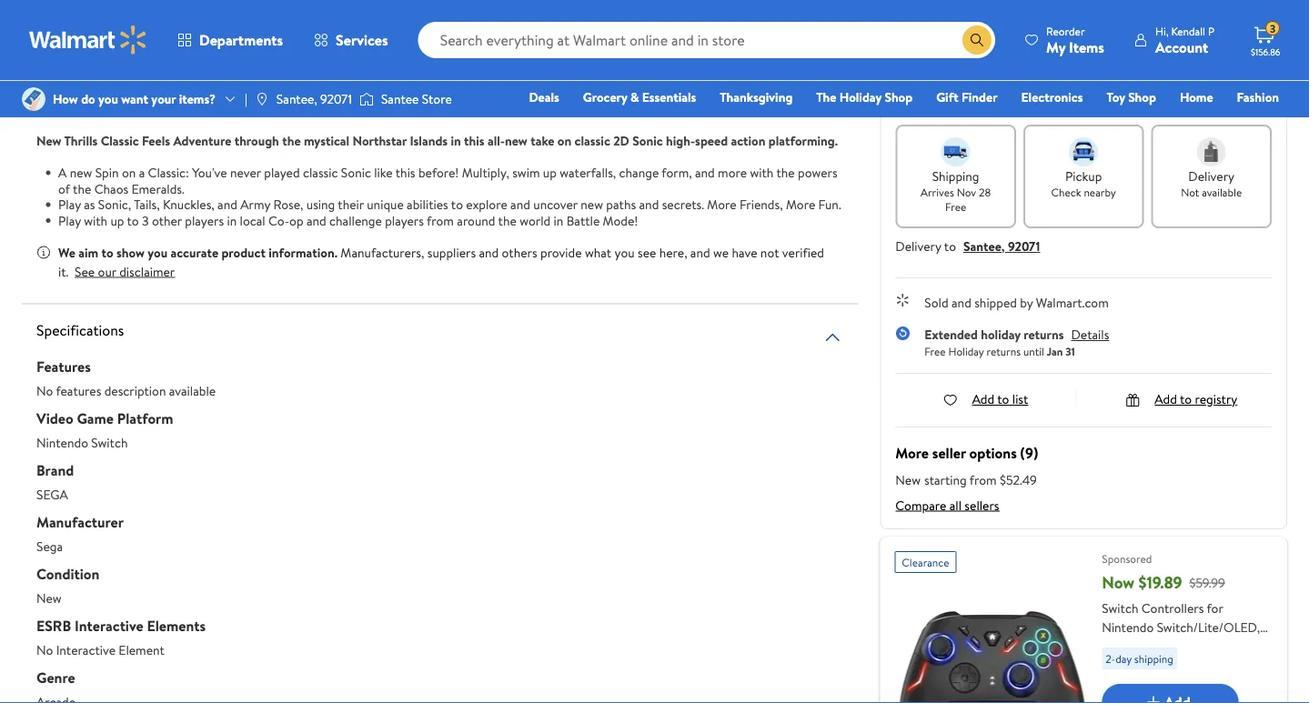 Task type: vqa. For each thing, say whether or not it's contained in the screenshot.


Task type: describe. For each thing, give the bounding box(es) containing it.
fashion
[[1237, 88, 1280, 106]]

add for add to list
[[973, 390, 995, 408]]

of
[[58, 180, 70, 198]]

sega
[[36, 537, 63, 555]]

friends,
[[740, 196, 783, 213]]

1 vertical spatial 92071
[[1008, 238, 1041, 255]]

registry link
[[1062, 113, 1125, 132]]

take
[[531, 132, 555, 149]]

electronics
[[1022, 88, 1084, 106]]

$59.99
[[1190, 574, 1226, 592]]

and left we in the top of the page
[[691, 243, 711, 261]]

0 vertical spatial santee,
[[277, 90, 317, 108]]

account
[[1156, 37, 1209, 57]]

genre
[[36, 668, 75, 688]]

toy shop link
[[1099, 87, 1165, 107]]

Search search field
[[418, 22, 996, 58]]

manufacturers,
[[341, 243, 424, 261]]

and right 'paths'
[[639, 196, 659, 213]]

holiday
[[981, 326, 1021, 344]]

do for how do you want your items?
[[81, 90, 95, 108]]

$7.00
[[1056, 51, 1085, 69]]

one debit
[[1140, 114, 1202, 132]]

see
[[75, 263, 95, 280]]

product
[[222, 243, 266, 261]]

plan for $6.00
[[1022, 22, 1045, 40]]

1 horizontal spatial in
[[451, 132, 461, 149]]

from inside a new spin on a classic: you've never played classic sonic like this before! multiply, swim up waterfalls, change form, and more with the powers of the chaos emeralds. play as sonic, tails, knuckles, and army rose, using their unique abilities to explore and uncover new paths and secrets. more friends, more fun. play with up to 3 other players in local co-op and challenge players from around the world in battle mode!
[[427, 212, 454, 229]]

year for 3-
[[996, 51, 1019, 69]]

1 vertical spatial interactive
[[56, 641, 116, 659]]

aim
[[79, 243, 98, 261]]

esrb
[[36, 616, 71, 636]]

items
[[1070, 37, 1105, 57]]

2- for day
[[1106, 651, 1116, 667]]

hi, kendall p account
[[1156, 23, 1215, 57]]

all
[[950, 497, 962, 514]]

all-
[[488, 132, 505, 149]]

0 vertical spatial new
[[36, 132, 61, 149]]

2- for year
[[985, 22, 996, 40]]

toy
[[1107, 88, 1126, 106]]

product
[[36, 92, 87, 112]]

one
[[1140, 114, 1168, 132]]

- for $6.00
[[1048, 22, 1053, 40]]

fashion registry
[[1070, 88, 1280, 132]]

1 players from the left
[[185, 212, 224, 229]]

sponsored
[[1103, 552, 1153, 567]]

3 inside a new spin on a classic: you've never played classic sonic like this before! multiply, swim up waterfalls, change form, and more with the powers of the chaos emeralds. play as sonic, tails, knuckles, and army rose, using their unique abilities to explore and uncover new paths and secrets. more friends, more fun. play with up to 3 other players in local co-op and challenge players from around the world in battle mode!
[[142, 212, 149, 229]]

northstar
[[353, 132, 407, 149]]

game
[[77, 409, 114, 429]]

from inside more seller options (9) new starting from $52.49 compare all sellers
[[970, 471, 997, 489]]

item
[[109, 27, 145, 53]]

details
[[90, 92, 131, 112]]

played
[[264, 164, 300, 182]]

fashion link
[[1229, 87, 1288, 107]]

 image for santee store
[[359, 90, 374, 108]]

delivery for not
[[1189, 167, 1235, 185]]

walmart+ link
[[1217, 113, 1288, 132]]

knuckles,
[[163, 196, 215, 213]]

grocery & essentials link
[[575, 87, 705, 107]]

check
[[1052, 184, 1082, 200]]

shipping
[[933, 167, 980, 185]]

clearance
[[902, 555, 950, 570]]

2 play from the top
[[58, 212, 81, 229]]

world
[[520, 212, 551, 229]]

0 vertical spatial holiday
[[840, 88, 882, 106]]

walmart+
[[1225, 114, 1280, 132]]

thanksgiving link
[[712, 87, 801, 107]]

co-
[[269, 212, 290, 229]]

provide
[[541, 243, 582, 261]]

others
[[502, 243, 538, 261]]

delivery not available
[[1182, 167, 1243, 200]]

0 horizontal spatial 92071
[[320, 90, 352, 108]]

departments
[[199, 30, 283, 50]]

items?
[[179, 90, 216, 108]]

compare all sellers button
[[896, 497, 1000, 514]]

0 horizontal spatial new
[[70, 164, 92, 182]]

classic
[[101, 132, 139, 149]]

feels
[[142, 132, 170, 149]]

essentials
[[642, 88, 697, 106]]

rose,
[[273, 196, 303, 213]]

tails,
[[134, 196, 160, 213]]

product details image
[[822, 98, 844, 120]]

want for item?
[[984, 95, 1019, 117]]

add for add to registry
[[1155, 390, 1178, 408]]

item?
[[1058, 95, 1099, 117]]

28
[[979, 184, 991, 200]]

using
[[307, 196, 335, 213]]

shipping arrives nov 28 free
[[921, 167, 991, 214]]

not
[[1182, 184, 1200, 200]]

more inside more seller options (9) new starting from $52.49 compare all sellers
[[896, 443, 929, 463]]

on inside a new spin on a classic: you've never played classic sonic like this before! multiply, swim up waterfalls, change form, and more with the powers of the chaos emeralds. play as sonic, tails, knuckles, and army rose, using their unique abilities to explore and uncover new paths and secrets. more friends, more fun. play with up to 3 other players in local co-op and challenge players from around the world in battle mode!
[[122, 164, 136, 182]]

have
[[732, 243, 758, 261]]

you inside manufacturers, suppliers and others provide what you see here, and we have not verified it.
[[615, 243, 635, 261]]

how for how do you want your item?
[[896, 95, 928, 117]]

show
[[116, 243, 145, 261]]

intent image for pickup image
[[1070, 137, 1099, 167]]

how do you want your item?
[[896, 95, 1099, 117]]

one debit link
[[1132, 113, 1210, 132]]

intent image for shipping image
[[942, 137, 971, 167]]

pickup
[[1066, 167, 1103, 185]]

abilities
[[407, 196, 448, 213]]

0 vertical spatial interactive
[[75, 616, 144, 636]]

before!
[[419, 164, 459, 182]]

delivery for to
[[896, 238, 942, 255]]

challenge
[[330, 212, 382, 229]]

2d
[[614, 132, 630, 149]]

the right of
[[73, 180, 91, 198]]

add to registry
[[1155, 390, 1238, 408]]

op
[[290, 212, 304, 229]]

0 vertical spatial 3
[[1271, 21, 1276, 36]]

adventure
[[173, 132, 231, 149]]

1 vertical spatial up
[[111, 212, 124, 229]]

battle
[[567, 212, 600, 229]]

finder
[[962, 88, 998, 106]]

to right the abilities
[[451, 196, 463, 213]]

add to list
[[973, 390, 1029, 408]]

your for item?
[[1023, 95, 1054, 117]]

p
[[1209, 23, 1215, 39]]

1 horizontal spatial classic
[[575, 132, 611, 149]]

0 vertical spatial on
[[558, 132, 572, 149]]

walmart image
[[29, 25, 147, 55]]

here,
[[660, 243, 688, 261]]

the left powers
[[777, 164, 795, 182]]

shipping
[[1135, 651, 1174, 667]]

we aim to show you accurate product information.
[[58, 243, 338, 261]]

reorder
[[1047, 23, 1085, 39]]

0 horizontal spatial in
[[227, 212, 237, 229]]

walmart.com
[[1036, 294, 1109, 311]]

your for items?
[[151, 90, 176, 108]]

 image for how do you want your items?
[[22, 87, 46, 111]]

intent image for delivery image
[[1198, 137, 1227, 167]]

seller
[[933, 443, 966, 463]]

2 horizontal spatial this
[[464, 132, 485, 149]]

to up 'show'
[[127, 212, 139, 229]]

shop inside the holiday shop link
[[885, 88, 913, 106]]

day
[[1116, 651, 1132, 667]]



Task type: locate. For each thing, give the bounding box(es) containing it.
by
[[1021, 294, 1033, 311]]

classic inside a new spin on a classic: you've never played classic sonic like this before! multiply, swim up waterfalls, change form, and more with the powers of the chaos emeralds. play as sonic, tails, knuckles, and army rose, using their unique abilities to explore and uncover new paths and secrets. more friends, more fun. play with up to 3 other players in local co-op and challenge players from around the world in battle mode!
[[303, 164, 338, 182]]

1 horizontal spatial shop
[[1129, 88, 1157, 106]]

mode!
[[603, 212, 638, 229]]

1 horizontal spatial from
[[970, 471, 997, 489]]

0 horizontal spatial classic
[[303, 164, 338, 182]]

2 plan from the top
[[1022, 51, 1045, 69]]

0 vertical spatial -
[[1048, 22, 1053, 40]]

0 horizontal spatial add
[[973, 390, 995, 408]]

details button
[[1072, 326, 1110, 344]]

returns
[[1024, 326, 1064, 344], [987, 344, 1021, 359]]

reorder my items
[[1047, 23, 1105, 57]]

from up sellers
[[970, 471, 997, 489]]

1 vertical spatial holiday
[[949, 344, 984, 359]]

0 vertical spatial available
[[1203, 184, 1243, 200]]

on left a
[[122, 164, 136, 182]]

0 vertical spatial this
[[75, 27, 105, 53]]

1 add from the left
[[973, 390, 995, 408]]

sonic right 2d
[[633, 132, 663, 149]]

secrets.
[[662, 196, 704, 213]]

in left local
[[227, 212, 237, 229]]

a
[[139, 164, 145, 182]]

we
[[714, 243, 729, 261]]

0 horizontal spatial how
[[53, 90, 78, 108]]

3 up "$156.86"
[[1271, 21, 1276, 36]]

-
[[1048, 22, 1053, 40], [1048, 51, 1053, 69]]

0 vertical spatial with
[[750, 164, 774, 182]]

1 horizontal spatial players
[[385, 212, 424, 229]]

1 vertical spatial available
[[169, 382, 216, 400]]

on
[[558, 132, 572, 149], [122, 164, 136, 182]]

1 horizontal spatial sonic
[[633, 132, 663, 149]]

condition
[[36, 564, 99, 584]]

3-
[[985, 51, 996, 69]]

0 horizontal spatial 2-
[[985, 22, 996, 40]]

0 horizontal spatial do
[[81, 90, 95, 108]]

2- inside now $19.89 "group"
[[1106, 651, 1116, 667]]

1 horizontal spatial do
[[932, 95, 951, 117]]

want down 3-
[[984, 95, 1019, 117]]

available inside features no features description available video game platform nintendo switch brand sega manufacturer sega condition new esrb interactive elements no interactive element
[[169, 382, 216, 400]]

this right like
[[396, 164, 416, 182]]

- left the $7.00 at the right of page
[[1048, 51, 1053, 69]]

1 horizontal spatial on
[[558, 132, 572, 149]]

$19.89
[[1139, 572, 1183, 594]]

$156.86
[[1251, 46, 1281, 58]]

home link
[[1172, 87, 1222, 107]]

1 horizontal spatial your
[[1023, 95, 1054, 117]]

0 vertical spatial classic
[[575, 132, 611, 149]]

delivery to santee, 92071
[[896, 238, 1041, 255]]

0 vertical spatial no
[[36, 382, 53, 400]]

1 vertical spatial new
[[896, 471, 921, 489]]

0 horizontal spatial santee,
[[277, 90, 317, 108]]

1 horizontal spatial available
[[1203, 184, 1243, 200]]

0 vertical spatial up
[[543, 164, 557, 182]]

0 horizontal spatial sonic
[[341, 164, 371, 182]]

1 vertical spatial new
[[70, 164, 92, 182]]

$6.00
[[1056, 22, 1087, 40]]

players up manufacturers,
[[385, 212, 424, 229]]

1 vertical spatial sonic
[[341, 164, 371, 182]]

see our disclaimer button
[[75, 263, 175, 280]]

1 vertical spatial plan
[[1022, 51, 1045, 69]]

1 vertical spatial with
[[84, 212, 107, 229]]

0 vertical spatial year
[[996, 22, 1019, 40]]

0 horizontal spatial from
[[427, 212, 454, 229]]

0 vertical spatial 2-
[[985, 22, 996, 40]]

1 horizontal spatial want
[[984, 95, 1019, 117]]

the
[[282, 132, 301, 149], [777, 164, 795, 182], [73, 180, 91, 198], [498, 212, 517, 229]]

interactive up element
[[75, 616, 144, 636]]

1 vertical spatial 2-
[[1106, 651, 1116, 667]]

0 horizontal spatial want
[[121, 90, 148, 108]]

92071 up by
[[1008, 238, 1041, 255]]

1 horizontal spatial how
[[896, 95, 928, 117]]

0 vertical spatial free
[[946, 199, 967, 214]]

free inside "shipping arrives nov 28 free"
[[946, 199, 967, 214]]

0 vertical spatial delivery
[[1189, 167, 1235, 185]]

santee
[[381, 90, 419, 108]]

this left all- on the top of the page
[[464, 132, 485, 149]]

free down the sold
[[925, 344, 946, 359]]

do left finder
[[932, 95, 951, 117]]

sonic left like
[[341, 164, 371, 182]]

pickup check nearby
[[1052, 167, 1117, 200]]

1 vertical spatial this
[[464, 132, 485, 149]]

sold
[[925, 294, 949, 311]]

platform
[[117, 409, 173, 429]]

switch controllers for nintendo switch/lite/oled, switch pro controller with programming motion control vibration, updated wireless switch controller with wake-up turbo screenshot image
[[895, 581, 1088, 704]]

add to cart image
[[1143, 692, 1165, 704]]

 image down about
[[22, 87, 46, 111]]

sonic,
[[98, 196, 131, 213]]

do for how do you want your item?
[[932, 95, 951, 117]]

1 horizontal spatial 2-
[[1106, 651, 1116, 667]]

no up video
[[36, 382, 53, 400]]

1 year from the top
[[996, 22, 1019, 40]]

shop right toy on the top right
[[1129, 88, 1157, 106]]

in right islands in the top left of the page
[[451, 132, 461, 149]]

2 players from the left
[[385, 212, 424, 229]]

registry
[[1070, 114, 1117, 132]]

the holiday shop link
[[809, 87, 921, 107]]

3-year plan - $7.00
[[985, 51, 1085, 69]]

up right swim
[[543, 164, 557, 182]]

1 horizontal spatial returns
[[1024, 326, 1064, 344]]

starting
[[925, 471, 967, 489]]

delivery down intent image for delivery
[[1189, 167, 1235, 185]]

1 horizontal spatial 92071
[[1008, 238, 1041, 255]]

suppliers
[[428, 243, 476, 261]]

2 horizontal spatial more
[[896, 443, 929, 463]]

new left 'paths'
[[581, 196, 603, 213]]

1 vertical spatial -
[[1048, 51, 1053, 69]]

1 vertical spatial classic
[[303, 164, 338, 182]]

new left the "thrills"
[[36, 132, 61, 149]]

0 horizontal spatial your
[[151, 90, 176, 108]]

more down more
[[708, 196, 737, 213]]

plan
[[1022, 22, 1045, 40], [1022, 51, 1045, 69]]

registry
[[1196, 390, 1238, 408]]

shipped
[[975, 294, 1017, 311]]

specifications image
[[822, 327, 844, 349]]

2 add from the left
[[1155, 390, 1178, 408]]

0 horizontal spatial up
[[111, 212, 124, 229]]

local
[[240, 212, 266, 229]]

new
[[505, 132, 528, 149], [70, 164, 92, 182], [581, 196, 603, 213]]

the left world at the left top
[[498, 212, 517, 229]]

2 year from the top
[[996, 51, 1019, 69]]

powers
[[798, 164, 838, 182]]

options
[[970, 443, 1017, 463]]

2 vertical spatial this
[[396, 164, 416, 182]]

santee, down 28
[[964, 238, 1005, 255]]

the holiday shop
[[817, 88, 913, 106]]

year for 2-
[[996, 22, 1019, 40]]

1 horizontal spatial add
[[1155, 390, 1178, 408]]

chaos
[[94, 180, 129, 198]]

uncover
[[534, 196, 578, 213]]

with up aim
[[84, 212, 107, 229]]

services
[[336, 30, 388, 50]]

add to list button
[[944, 390, 1029, 408]]

 image
[[255, 92, 269, 106]]

and left others
[[479, 243, 499, 261]]

1 play from the top
[[58, 196, 81, 213]]

2- left shipping
[[1106, 651, 1116, 667]]

0 vertical spatial from
[[427, 212, 454, 229]]

0 vertical spatial new
[[505, 132, 528, 149]]

3 left the other
[[142, 212, 149, 229]]

1 horizontal spatial  image
[[359, 90, 374, 108]]

new thrills classic feels adventure through the mystical northstar islands in this all-new take on classic 2d sonic high-speed action platforming.
[[36, 132, 838, 149]]

and left more
[[695, 164, 715, 182]]

want for items?
[[121, 90, 148, 108]]

arrives
[[921, 184, 955, 200]]

new inside more seller options (9) new starting from $52.49 compare all sellers
[[896, 471, 921, 489]]

1 horizontal spatial more
[[786, 196, 816, 213]]

0 horizontal spatial 3
[[142, 212, 149, 229]]

mystical
[[304, 132, 350, 149]]

3-Year plan - $7.00 checkbox
[[958, 52, 974, 68]]

services button
[[299, 18, 404, 62]]

what
[[585, 243, 612, 261]]

delivery down arrives
[[896, 238, 942, 255]]

$52.49
[[1000, 471, 1037, 489]]

no
[[36, 382, 53, 400], [36, 641, 53, 659]]

Walmart Site-Wide search field
[[418, 22, 996, 58]]

1 vertical spatial from
[[970, 471, 997, 489]]

and down swim
[[511, 196, 531, 213]]

plan for $7.00
[[1022, 51, 1045, 69]]

change
[[619, 164, 659, 182]]

1 vertical spatial free
[[925, 344, 946, 359]]

new left take
[[505, 132, 528, 149]]

2-Year plan - $6.00 checkbox
[[958, 23, 974, 39]]

1 horizontal spatial new
[[505, 132, 528, 149]]

1 vertical spatial santee,
[[964, 238, 1005, 255]]

0 horizontal spatial available
[[169, 382, 216, 400]]

1 vertical spatial no
[[36, 641, 53, 659]]

1 horizontal spatial santee,
[[964, 238, 1005, 255]]

your left items?
[[151, 90, 176, 108]]

0 horizontal spatial this
[[75, 27, 105, 53]]

1 horizontal spatial delivery
[[1189, 167, 1235, 185]]

to left registry
[[1180, 390, 1192, 408]]

grocery & essentials
[[583, 88, 697, 106]]

your left item?
[[1023, 95, 1054, 117]]

players up we aim to show you accurate product information.
[[185, 212, 224, 229]]

on right take
[[558, 132, 572, 149]]

debit
[[1171, 114, 1202, 132]]

and right the sold
[[952, 294, 972, 311]]

holiday right the in the right top of the page
[[840, 88, 882, 106]]

to left list
[[998, 390, 1010, 408]]

1 horizontal spatial 3
[[1271, 21, 1276, 36]]

features
[[56, 382, 101, 400]]

holiday
[[840, 88, 882, 106], [949, 344, 984, 359]]

year down 2-year plan - $6.00
[[996, 51, 1019, 69]]

and right op
[[307, 212, 326, 229]]

to right aim
[[101, 243, 113, 261]]

92071 up the mystical
[[320, 90, 352, 108]]

how left the gift
[[896, 95, 928, 117]]

available right the not
[[1203, 184, 1243, 200]]

add left registry
[[1155, 390, 1178, 408]]

our
[[98, 263, 116, 280]]

with right more
[[750, 164, 774, 182]]

to left santee, 92071 "button"
[[945, 238, 957, 255]]

1 horizontal spatial with
[[750, 164, 774, 182]]

1 horizontal spatial this
[[396, 164, 416, 182]]

2-day shipping
[[1106, 651, 1174, 667]]

new right "a"
[[70, 164, 92, 182]]

the up played
[[282, 132, 301, 149]]

1 plan from the top
[[1022, 22, 1045, 40]]

delivery inside delivery not available
[[1189, 167, 1235, 185]]

now $19.89 group
[[880, 537, 1288, 704]]

- for $7.00
[[1048, 51, 1053, 69]]

nearby
[[1084, 184, 1117, 200]]

free for shipping
[[946, 199, 967, 214]]

free inside extended holiday returns details free holiday returns until jan 31
[[925, 344, 946, 359]]

1 vertical spatial delivery
[[896, 238, 942, 255]]

santee, right |
[[277, 90, 317, 108]]

want up classic
[[121, 90, 148, 108]]

how for how do you want your items?
[[53, 90, 78, 108]]

1 horizontal spatial up
[[543, 164, 557, 182]]

1 shop from the left
[[885, 88, 913, 106]]

0 horizontal spatial on
[[122, 164, 136, 182]]

2 no from the top
[[36, 641, 53, 659]]

santee store
[[381, 90, 452, 108]]

sellers
[[965, 497, 1000, 514]]

2-
[[985, 22, 996, 40], [1106, 651, 1116, 667]]

search icon image
[[970, 33, 985, 47]]

holiday up add to list 'button'
[[949, 344, 984, 359]]

more
[[718, 164, 747, 182]]

- left $6.00
[[1048, 22, 1053, 40]]

 image left santee
[[359, 90, 374, 108]]

0 vertical spatial 92071
[[320, 90, 352, 108]]

classic left 2d
[[575, 132, 611, 149]]

no down esrb
[[36, 641, 53, 659]]

free
[[946, 199, 967, 214], [925, 344, 946, 359]]

your
[[151, 90, 176, 108], [1023, 95, 1054, 117]]

2-year plan - $6.00
[[985, 22, 1087, 40]]

add left list
[[973, 390, 995, 408]]

2 vertical spatial new
[[581, 196, 603, 213]]

0 vertical spatial sonic
[[633, 132, 663, 149]]

available up platform
[[169, 382, 216, 400]]

in right world at the left top
[[554, 212, 564, 229]]

1 - from the top
[[1048, 22, 1053, 40]]

shop inside toy shop link
[[1129, 88, 1157, 106]]

2 horizontal spatial new
[[581, 196, 603, 213]]

new inside features no features description available video game platform nintendo switch brand sega manufacturer sega condition new esrb interactive elements no interactive element
[[36, 589, 62, 607]]

0 horizontal spatial shop
[[885, 88, 913, 106]]

shop left the gift
[[885, 88, 913, 106]]

this left item at the top of page
[[75, 27, 105, 53]]

1 no from the top
[[36, 382, 53, 400]]

2 horizontal spatial in
[[554, 212, 564, 229]]

2 vertical spatial new
[[36, 589, 62, 607]]

disclaimer
[[119, 263, 175, 280]]

1 vertical spatial year
[[996, 51, 1019, 69]]

features
[[36, 357, 91, 377]]

this inside a new spin on a classic: you've never played classic sonic like this before! multiply, swim up waterfalls, change form, and more with the powers of the chaos emeralds. play as sonic, tails, knuckles, and army rose, using their unique abilities to explore and uncover new paths and secrets. more friends, more fun. play with up to 3 other players in local co-op and challenge players from around the world in battle mode!
[[396, 164, 416, 182]]

more left seller
[[896, 443, 929, 463]]

returns left 31
[[1024, 326, 1064, 344]]

 image
[[22, 87, 46, 111], [359, 90, 374, 108]]

free for extended
[[925, 344, 946, 359]]

and left army
[[218, 196, 237, 213]]

from up suppliers
[[427, 212, 454, 229]]

holiday inside extended holiday returns details free holiday returns until jan 31
[[949, 344, 984, 359]]

0 horizontal spatial delivery
[[896, 238, 942, 255]]

players
[[185, 212, 224, 229], [385, 212, 424, 229]]

it.
[[58, 263, 69, 280]]

2 shop from the left
[[1129, 88, 1157, 106]]

how up the "thrills"
[[53, 90, 78, 108]]

up right as
[[111, 212, 124, 229]]

classic up using
[[303, 164, 338, 182]]

year right search icon
[[996, 22, 1019, 40]]

kendall
[[1172, 23, 1206, 39]]

1 horizontal spatial holiday
[[949, 344, 984, 359]]

1 vertical spatial 3
[[142, 212, 149, 229]]

new up the compare
[[896, 471, 921, 489]]

2- right search icon
[[985, 22, 996, 40]]

departments button
[[162, 18, 299, 62]]

more left fun.
[[786, 196, 816, 213]]

interactive down esrb
[[56, 641, 116, 659]]

free down shipping
[[946, 199, 967, 214]]

0 horizontal spatial more
[[708, 196, 737, 213]]

1 vertical spatial on
[[122, 164, 136, 182]]

gift
[[937, 88, 959, 106]]

classic:
[[148, 164, 189, 182]]

sonic inside a new spin on a classic: you've never played classic sonic like this before! multiply, swim up waterfalls, change form, and more with the powers of the chaos emeralds. play as sonic, tails, knuckles, and army rose, using their unique abilities to explore and uncover new paths and secrets. more friends, more fun. play with up to 3 other players in local co-op and challenge players from around the world in battle mode!
[[341, 164, 371, 182]]

new up esrb
[[36, 589, 62, 607]]

0 horizontal spatial players
[[185, 212, 224, 229]]

0 horizontal spatial returns
[[987, 344, 1021, 359]]

0 horizontal spatial holiday
[[840, 88, 882, 106]]

2 - from the top
[[1048, 51, 1053, 69]]

returns left until
[[987, 344, 1021, 359]]

0 vertical spatial plan
[[1022, 22, 1045, 40]]

this
[[75, 27, 105, 53], [464, 132, 485, 149], [396, 164, 416, 182]]

available inside delivery not available
[[1203, 184, 1243, 200]]

shop
[[885, 88, 913, 106], [1129, 88, 1157, 106]]

do up the "thrills"
[[81, 90, 95, 108]]



